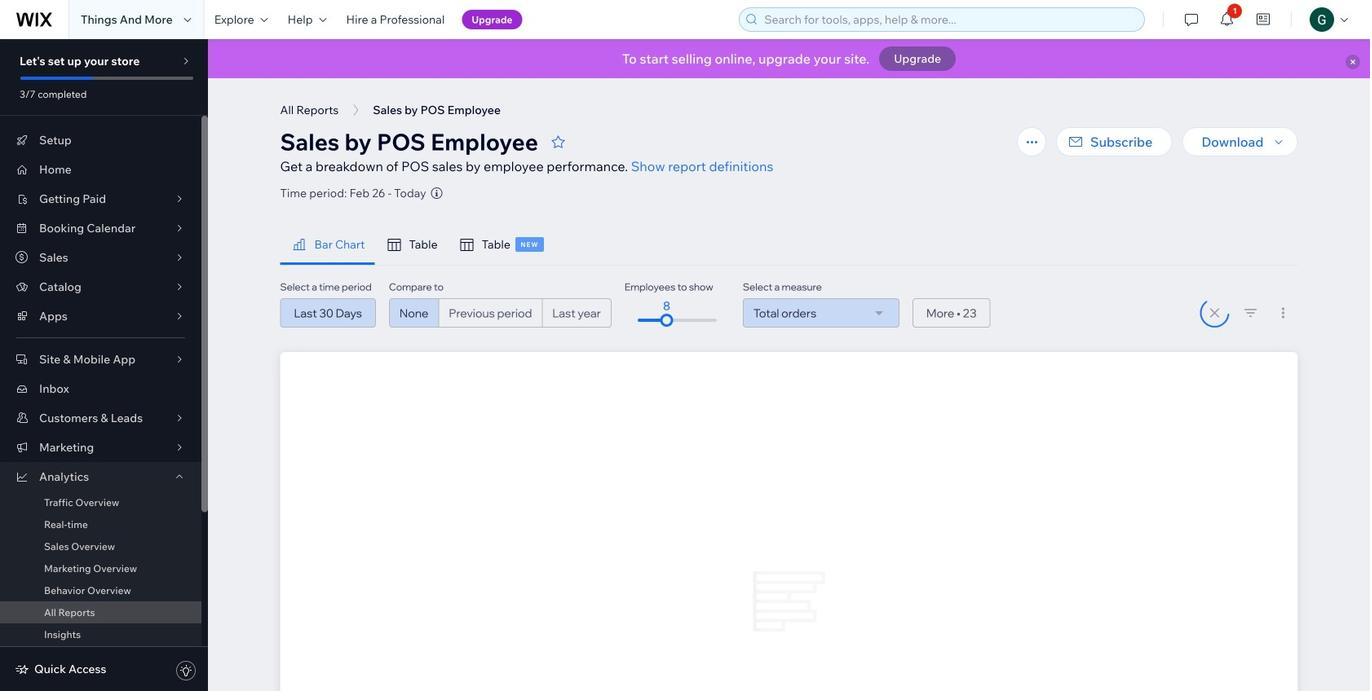 Task type: describe. For each thing, give the bounding box(es) containing it.
Search for tools, apps, help & more... field
[[760, 8, 1140, 31]]



Task type: locate. For each thing, give the bounding box(es) containing it.
sidebar element
[[0, 39, 208, 692]]

tab list
[[280, 225, 793, 265]]

alert
[[208, 39, 1371, 78]]



Task type: vqa. For each thing, say whether or not it's contained in the screenshot.
the Help button
no



